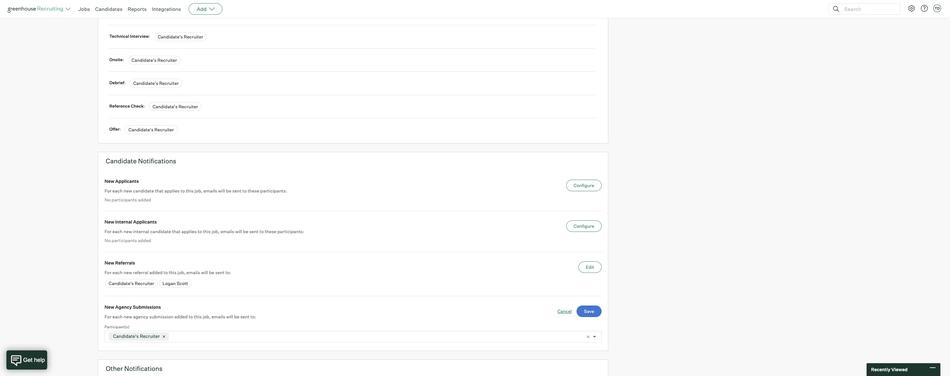 Task type: vqa. For each thing, say whether or not it's contained in the screenshot.
the Candidate's associated with Offer :
yes



Task type: locate. For each thing, give the bounding box(es) containing it.
no up new referrals
[[105, 238, 111, 244]]

1 vertical spatial applies
[[182, 229, 197, 235]]

recruiter for technical interview :
[[184, 34, 203, 40]]

candidate's right test
[[151, 11, 176, 16]]

1 no participants added from the top
[[105, 197, 151, 203]]

emails
[[204, 188, 217, 194], [221, 229, 234, 235], [187, 270, 200, 276], [212, 315, 225, 320]]

candidate
[[133, 188, 154, 194], [150, 229, 171, 235]]

recently viewed
[[872, 368, 908, 373]]

0 horizontal spatial applies
[[165, 188, 180, 194]]

job,
[[195, 188, 203, 194], [212, 229, 220, 235], [178, 270, 186, 276], [203, 315, 211, 320]]

1 vertical spatial configure button
[[567, 221, 602, 233]]

2 no participants added from the top
[[105, 238, 151, 244]]

to
[[181, 188, 185, 194], [243, 188, 247, 194], [198, 229, 202, 235], [260, 229, 264, 235], [164, 270, 168, 276], [189, 315, 193, 320]]

4 for from the top
[[105, 315, 112, 320]]

0 vertical spatial participants
[[112, 197, 137, 203]]

for down new applicants
[[105, 188, 112, 194]]

new internal applicants
[[105, 220, 157, 225]]

configure image
[[908, 4, 916, 12]]

participants down internal
[[112, 238, 137, 244]]

candidate down new applicants
[[133, 188, 154, 194]]

technical
[[109, 34, 129, 39]]

new left agency in the left bottom of the page
[[105, 305, 114, 311]]

participant(s)
[[105, 325, 130, 330]]

candidate's down check
[[129, 127, 154, 133]]

participants down new applicants
[[112, 197, 137, 203]]

participants
[[112, 197, 137, 203], [112, 238, 137, 244]]

no participants added down new applicants
[[105, 197, 151, 203]]

save
[[584, 309, 595, 315]]

1 each from the top
[[113, 188, 123, 194]]

each up participant(s)
[[113, 315, 123, 320]]

1 horizontal spatial to:
[[251, 315, 256, 320]]

configure button for for each new internal candidate that applies to this job, emails will be sent to these participants:
[[567, 221, 602, 233]]

each down new referrals
[[113, 270, 123, 276]]

will
[[218, 188, 225, 194], [235, 229, 242, 235], [201, 270, 208, 276], [226, 315, 233, 320]]

each down internal
[[113, 229, 123, 235]]

applicants up internal
[[133, 220, 157, 225]]

0 horizontal spatial to:
[[226, 270, 231, 276]]

new left internal
[[105, 220, 114, 225]]

candidate's for debrief :
[[133, 81, 158, 86]]

for each new referral added to this job, emails will be sent to:
[[105, 270, 231, 276]]

added up new internal applicants
[[138, 197, 151, 203]]

4 each from the top
[[113, 315, 123, 320]]

0 vertical spatial these
[[248, 188, 260, 194]]

added right referral
[[149, 270, 163, 276]]

2 no from the top
[[105, 238, 111, 244]]

0 vertical spatial configure button
[[567, 180, 602, 192]]

participants:
[[261, 188, 287, 194], [278, 229, 304, 235]]

0 vertical spatial no
[[105, 197, 111, 203]]

recruiter for take home test :
[[177, 11, 196, 16]]

td button
[[933, 3, 943, 13]]

candidate's for reference check :
[[153, 104, 178, 109]]

no for for each new candidate that applies to this job, emails will be sent to these participants:
[[105, 197, 111, 203]]

0 vertical spatial to:
[[226, 270, 231, 276]]

1 new from the top
[[105, 179, 114, 184]]

candidate's recruiter
[[151, 11, 196, 16], [158, 34, 203, 40], [132, 57, 177, 63], [133, 81, 179, 86], [153, 104, 198, 109], [129, 127, 174, 133], [109, 281, 154, 287], [113, 334, 160, 340]]

0 vertical spatial applicants
[[115, 179, 139, 184]]

debrief
[[109, 80, 124, 85]]

1 for from the top
[[105, 188, 112, 194]]

for down new internal applicants
[[105, 229, 112, 235]]

new
[[124, 188, 132, 194], [124, 229, 132, 235], [124, 270, 132, 276], [124, 315, 132, 320]]

interview
[[130, 34, 149, 39]]

candidates
[[95, 6, 123, 12]]

new for agency
[[124, 315, 132, 320]]

candidate's up check
[[133, 81, 158, 86]]

new down referrals at the left of page
[[124, 270, 132, 276]]

recruiter for debrief :
[[159, 81, 179, 86]]

applicants
[[115, 179, 139, 184], [133, 220, 157, 225]]

3 for from the top
[[105, 270, 112, 276]]

1 configure button from the top
[[567, 180, 602, 192]]

0 vertical spatial that
[[155, 188, 164, 194]]

new applicants
[[105, 179, 139, 184]]

integrations link
[[152, 6, 181, 12]]

1 no from the top
[[105, 197, 111, 203]]

1 vertical spatial notifications
[[124, 365, 163, 373]]

1 vertical spatial no
[[105, 238, 111, 244]]

this
[[186, 188, 194, 194], [203, 229, 211, 235], [169, 270, 177, 276], [194, 315, 202, 320]]

other notifications
[[106, 365, 163, 373]]

configure for for each new candidate that applies to this job, emails will be sent to these participants:
[[574, 183, 595, 188]]

notifications for candidate notifications
[[138, 157, 176, 165]]

for down new referrals
[[105, 270, 112, 276]]

new down new internal applicants
[[124, 229, 132, 235]]

reference
[[109, 104, 130, 109]]

2 each from the top
[[113, 229, 123, 235]]

3 new from the top
[[124, 270, 132, 276]]

new down new applicants
[[124, 188, 132, 194]]

added
[[138, 197, 151, 203], [138, 238, 151, 244], [149, 270, 163, 276], [175, 315, 188, 320]]

applies
[[165, 188, 180, 194], [182, 229, 197, 235]]

1 configure from the top
[[574, 183, 595, 188]]

:
[[142, 11, 143, 16], [149, 34, 150, 39], [123, 57, 124, 62], [124, 80, 126, 85], [144, 104, 145, 109], [120, 127, 121, 132]]

for up participant(s)
[[105, 315, 112, 320]]

configure
[[574, 183, 595, 188], [574, 224, 595, 229]]

no for for each new internal candidate that applies to this job, emails will be sent to these participants:
[[105, 238, 111, 244]]

recruiter for offer :
[[155, 127, 174, 133]]

add button
[[189, 3, 223, 15]]

2 configure from the top
[[574, 224, 595, 229]]

applicants down candidate
[[115, 179, 139, 184]]

add
[[197, 6, 207, 12]]

2 new from the top
[[124, 229, 132, 235]]

be
[[226, 188, 232, 194], [243, 229, 249, 235], [209, 270, 214, 276], [234, 315, 240, 320]]

onsite
[[109, 57, 123, 62]]

candidate's recruiter for technical interview :
[[158, 34, 203, 40]]

2 for from the top
[[105, 229, 112, 235]]

candidate's right check
[[153, 104, 178, 109]]

new left referrals at the left of page
[[105, 261, 114, 266]]

candidate's for offer :
[[129, 127, 154, 133]]

candidate's down interview
[[132, 57, 157, 63]]

each down new applicants
[[113, 188, 123, 194]]

configure button
[[567, 180, 602, 192], [567, 221, 602, 233]]

candidate right internal
[[150, 229, 171, 235]]

jobs link
[[78, 6, 90, 12]]

candidate's down integrations link
[[158, 34, 183, 40]]

offer :
[[109, 127, 122, 132]]

0 vertical spatial applies
[[165, 188, 180, 194]]

new
[[105, 179, 114, 184], [105, 220, 114, 225], [105, 261, 114, 266], [105, 305, 114, 311]]

0 vertical spatial no participants added
[[105, 197, 151, 203]]

notifications
[[138, 157, 176, 165], [124, 365, 163, 373]]

integrations
[[152, 6, 181, 12]]

new down candidate
[[105, 179, 114, 184]]

for
[[105, 188, 112, 194], [105, 229, 112, 235], [105, 270, 112, 276], [105, 315, 112, 320]]

test
[[133, 11, 142, 16]]

internal
[[115, 220, 132, 225]]

4 new from the top
[[105, 305, 114, 311]]

1 horizontal spatial that
[[172, 229, 181, 235]]

each
[[113, 188, 123, 194], [113, 229, 123, 235], [113, 270, 123, 276], [113, 315, 123, 320]]

no participants added down internal
[[105, 238, 151, 244]]

no participants added
[[105, 197, 151, 203], [105, 238, 151, 244]]

1 new from the top
[[124, 188, 132, 194]]

1 participants from the top
[[112, 197, 137, 203]]

no
[[105, 197, 111, 203], [105, 238, 111, 244]]

1 vertical spatial no participants added
[[105, 238, 151, 244]]

1 vertical spatial configure
[[574, 224, 595, 229]]

internal
[[133, 229, 149, 235]]

3 new from the top
[[105, 261, 114, 266]]

for for for each new internal candidate that applies to this job, emails will be sent to these participants:
[[105, 229, 112, 235]]

for each new candidate that applies to this job, emails will be sent to these participants:
[[105, 188, 287, 194]]

0 vertical spatial configure
[[574, 183, 595, 188]]

candidate's down new referrals
[[109, 281, 134, 287]]

sent
[[232, 188, 242, 194], [250, 229, 259, 235], [215, 270, 225, 276], [241, 315, 250, 320]]

0 vertical spatial notifications
[[138, 157, 176, 165]]

2 participants from the top
[[112, 238, 137, 244]]

0 vertical spatial candidate
[[133, 188, 154, 194]]

configure button for for each new candidate that applies to this job, emails will be sent to these participants:
[[567, 180, 602, 192]]

reports link
[[128, 6, 147, 12]]

4 new from the top
[[124, 315, 132, 320]]

1 vertical spatial these
[[265, 229, 277, 235]]

to:
[[226, 270, 231, 276], [251, 315, 256, 320]]

referrals
[[115, 261, 135, 266]]

1 horizontal spatial applies
[[182, 229, 197, 235]]

candidate's recruiter for reference check :
[[153, 104, 198, 109]]

referral
[[133, 270, 148, 276]]

candidate
[[106, 157, 137, 165]]

candidate's recruiter for take home test :
[[151, 11, 196, 16]]

new down agency in the left bottom of the page
[[124, 315, 132, 320]]

added right submission
[[175, 315, 188, 320]]

no down new applicants
[[105, 197, 111, 203]]

2 configure button from the top
[[567, 221, 602, 233]]

candidate's
[[151, 11, 176, 16], [158, 34, 183, 40], [132, 57, 157, 63], [133, 81, 158, 86], [153, 104, 178, 109], [129, 127, 154, 133], [109, 281, 134, 287], [113, 334, 139, 340]]

0 horizontal spatial these
[[248, 188, 260, 194]]

3 each from the top
[[113, 270, 123, 276]]

jobs
[[78, 6, 90, 12]]

recruiter
[[177, 11, 196, 16], [184, 34, 203, 40], [158, 57, 177, 63], [159, 81, 179, 86], [179, 104, 198, 109], [155, 127, 174, 133], [135, 281, 154, 287], [140, 334, 160, 340]]

2 new from the top
[[105, 220, 114, 225]]

that
[[155, 188, 164, 194], [172, 229, 181, 235]]

these
[[248, 188, 260, 194], [265, 229, 277, 235]]

td button
[[934, 4, 942, 12]]

0 vertical spatial participants:
[[261, 188, 287, 194]]

1 vertical spatial participants
[[112, 238, 137, 244]]



Task type: describe. For each thing, give the bounding box(es) containing it.
for each new agency submission added to this job, emails will be sent to:
[[105, 315, 256, 320]]

take
[[109, 11, 119, 16]]

1 vertical spatial participants:
[[278, 229, 304, 235]]

new for new internal applicants
[[105, 220, 114, 225]]

cancel link
[[558, 309, 572, 315]]

each for referrals
[[113, 270, 123, 276]]

new for new applicants
[[105, 179, 114, 184]]

recruiter for reference check :
[[179, 104, 198, 109]]

for for for each new referral added to this job, emails will be sent to:
[[105, 270, 112, 276]]

greenhouse recruiting image
[[8, 5, 66, 13]]

other
[[106, 365, 123, 373]]

candidate's for technical interview :
[[158, 34, 183, 40]]

0 horizontal spatial that
[[155, 188, 164, 194]]

new for referral
[[124, 270, 132, 276]]

no participants added for internal
[[105, 238, 151, 244]]

viewed
[[892, 368, 908, 373]]

1 vertical spatial to:
[[251, 315, 256, 320]]

new for new referrals
[[105, 261, 114, 266]]

added down internal
[[138, 238, 151, 244]]

candidates link
[[95, 6, 123, 12]]

submission
[[149, 315, 174, 320]]

each for internal
[[113, 229, 123, 235]]

save button
[[577, 306, 602, 318]]

new agency submissions
[[105, 305, 161, 311]]

logan
[[163, 281, 176, 287]]

offer
[[109, 127, 120, 132]]

candidate's for take home test :
[[151, 11, 176, 16]]

for for for each new agency submission added to this job, emails will be sent to:
[[105, 315, 112, 320]]

candidate's down participant(s)
[[113, 334, 139, 340]]

reports
[[128, 6, 147, 12]]

for for for each new candidate that applies to this job, emails will be sent to these participants:
[[105, 188, 112, 194]]

new referrals
[[105, 261, 135, 266]]

configure for for each new internal candidate that applies to this job, emails will be sent to these participants:
[[574, 224, 595, 229]]

check
[[131, 104, 144, 109]]

participants for internal
[[112, 238, 137, 244]]

no participants added for candidate
[[105, 197, 151, 203]]

technical interview :
[[109, 34, 151, 39]]

1 horizontal spatial these
[[265, 229, 277, 235]]

logan scott
[[163, 281, 188, 287]]

Search text field
[[843, 4, 895, 14]]

candidate's recruiter for offer :
[[129, 127, 174, 133]]

1 vertical spatial candidate
[[150, 229, 171, 235]]

edit button
[[579, 262, 602, 273]]

debrief :
[[109, 80, 127, 85]]

scott
[[177, 281, 188, 287]]

home
[[120, 11, 132, 16]]

candidate's for onsite :
[[132, 57, 157, 63]]

candidate's recruiter for onsite :
[[132, 57, 177, 63]]

take home test :
[[109, 11, 144, 16]]

onsite :
[[109, 57, 125, 62]]

edit
[[586, 265, 595, 270]]

reference check :
[[109, 104, 146, 109]]

recently
[[872, 368, 891, 373]]

each for applicants
[[113, 188, 123, 194]]

for each new internal candidate that applies to this job, emails will be sent to these participants:
[[105, 229, 304, 235]]

agency
[[115, 305, 132, 311]]

agency
[[133, 315, 148, 320]]

1 vertical spatial that
[[172, 229, 181, 235]]

cancel
[[558, 309, 572, 315]]

participants for candidate
[[112, 197, 137, 203]]

new for new agency submissions
[[105, 305, 114, 311]]

candidate notifications
[[106, 157, 176, 165]]

new for candidate
[[124, 188, 132, 194]]

notifications for other notifications
[[124, 365, 163, 373]]

submissions
[[133, 305, 161, 311]]

recruiter for onsite :
[[158, 57, 177, 63]]

candidate's recruiter for debrief :
[[133, 81, 179, 86]]

1 vertical spatial applicants
[[133, 220, 157, 225]]

each for agency
[[113, 315, 123, 320]]

new for internal
[[124, 229, 132, 235]]

td
[[935, 6, 941, 11]]



